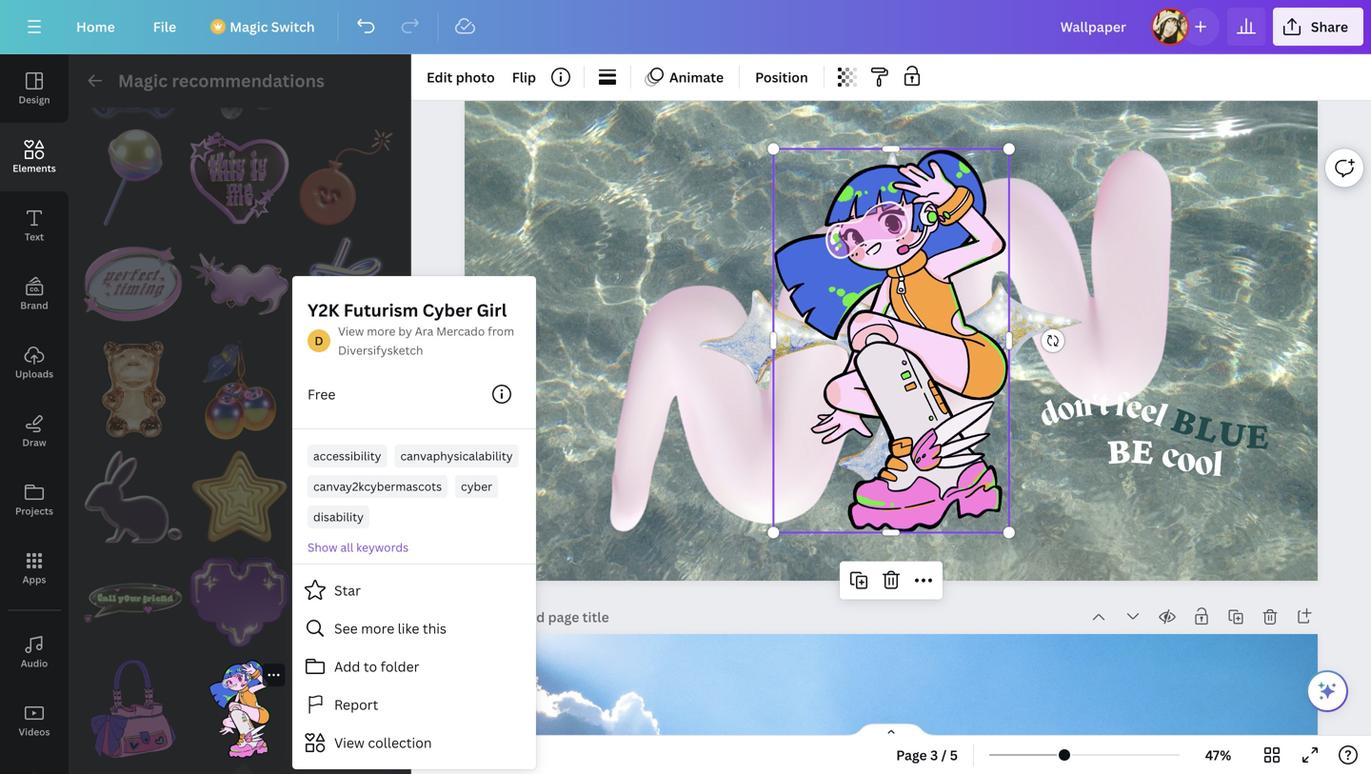 Task type: describe. For each thing, give the bounding box(es) containing it.
show pages image
[[846, 723, 937, 738]]

design
[[19, 93, 50, 106]]

b for b e c o o l
[[1106, 428, 1132, 472]]

elements button
[[0, 123, 69, 191]]

y2k
[[308, 299, 339, 322]]

t
[[1099, 390, 1110, 424]]

y2k futurism cyber girl link
[[308, 299, 507, 322]]

file button
[[138, 8, 192, 46]]

cyber
[[461, 478, 492, 494]]

view for view collection
[[334, 733, 365, 752]]

holographic chrome cherries image
[[190, 341, 289, 440]]

see more like this button
[[292, 609, 536, 647]]

share
[[1311, 18, 1348, 36]]

apps
[[22, 573, 46, 586]]

add
[[334, 657, 360, 675]]

canvaphysicalability button
[[395, 445, 519, 468]]

keywords
[[356, 539, 409, 555]]

projects
[[15, 505, 53, 518]]

home link
[[61, 8, 130, 46]]

canvaphysicalability
[[400, 448, 513, 464]]

uploads
[[15, 368, 53, 380]]

star button
[[292, 571, 536, 609]]

brand button
[[0, 260, 69, 329]]

side panel tab list
[[0, 54, 69, 774]]

by
[[398, 323, 412, 339]]

3
[[930, 746, 938, 764]]

videos button
[[0, 687, 69, 755]]

b e c o o l
[[1106, 428, 1224, 486]]

梦幻风格多彩泡泡贴纸 兔子 image
[[84, 447, 182, 546]]

design button
[[0, 54, 69, 123]]

collection
[[368, 733, 432, 752]]

l
[[1191, 404, 1224, 451]]

flip
[[512, 68, 536, 86]]

free
[[308, 385, 336, 403]]

n
[[1072, 390, 1095, 426]]

edit photo
[[427, 68, 495, 86]]

view collection
[[334, 733, 432, 752]]

view more by ara mercado from diversifysketch
[[338, 323, 514, 358]]

3d liquid chrome modular blob image
[[296, 447, 395, 546]]

like
[[398, 619, 419, 637]]

canvay2kcybermascots button
[[308, 475, 448, 498]]

draw button
[[0, 397, 69, 466]]

position button
[[748, 62, 816, 92]]

futurism
[[343, 299, 418, 322]]

/
[[941, 746, 947, 764]]

3d软萌装饰贴纸 金属花 image
[[296, 341, 395, 440]]

add to folder
[[334, 657, 419, 675]]

5
[[950, 746, 958, 764]]

photo
[[456, 68, 495, 86]]

home
[[76, 18, 115, 36]]

f
[[1113, 391, 1129, 425]]

animate button
[[639, 62, 731, 92]]

decorative 3d call your friend typography image
[[84, 554, 182, 652]]

gradient chrome teddy bear image
[[84, 22, 182, 121]]

c
[[1157, 439, 1183, 478]]

magic recommendations
[[118, 69, 325, 92]]

0 vertical spatial decorative 3d label image
[[190, 235, 289, 333]]

hide image
[[410, 368, 423, 460]]

edit photo button
[[419, 62, 502, 92]]

magic for magic switch
[[230, 18, 268, 36]]

decorative 3d perfect timing typography image
[[84, 235, 182, 333]]

magic switch button
[[199, 8, 330, 46]]

glossy curvy 3d brutalist flower image
[[190, 22, 289, 121]]

text
[[25, 230, 44, 243]]

projects button
[[0, 466, 69, 534]]

magic for magic recommendations
[[118, 69, 168, 92]]

accessibility
[[313, 448, 381, 464]]

switch
[[271, 18, 315, 36]]

cyber button
[[455, 475, 498, 498]]

file
[[153, 18, 176, 36]]

cyber
[[422, 299, 473, 322]]

ara
[[415, 323, 434, 339]]

girl
[[477, 299, 507, 322]]

l u e
[[1191, 404, 1270, 457]]

apps button
[[0, 534, 69, 603]]

diversifysketch
[[338, 342, 423, 358]]

disability
[[313, 509, 364, 525]]

e inside l u e
[[1245, 413, 1270, 457]]



Task type: vqa. For each thing, say whether or not it's contained in the screenshot.
Add to folder button
yes



Task type: locate. For each thing, give the bounding box(es) containing it.
more inside button
[[361, 619, 394, 637]]

canvay2kcybermascots
[[313, 478, 442, 494]]

view inside 'button'
[[334, 733, 365, 752]]

magic left switch
[[230, 18, 268, 36]]

0 horizontal spatial e
[[1130, 428, 1155, 472]]

draw
[[22, 436, 46, 449]]

see more like this
[[334, 619, 447, 637]]

mercado
[[436, 323, 485, 339]]

o right c
[[1193, 447, 1215, 485]]

text button
[[0, 191, 69, 260]]

decorative 3d this is me typography image
[[190, 128, 289, 227]]

0 horizontal spatial l
[[1150, 401, 1171, 435]]

e right the f
[[1136, 396, 1161, 432]]

free button
[[308, 385, 336, 403]]

view
[[338, 323, 364, 339], [334, 733, 365, 752]]

matte 3d concentric star image
[[190, 447, 289, 546]]

magic down file on the top of page
[[118, 69, 168, 92]]

diversifysketch element
[[308, 329, 330, 352]]

view down report
[[334, 733, 365, 752]]

to
[[364, 657, 377, 675]]

d
[[1036, 398, 1064, 435]]

diversifysketch button
[[338, 342, 423, 358]]

share button
[[1273, 8, 1364, 46]]

report button
[[292, 686, 536, 724]]

b down the f
[[1106, 428, 1132, 472]]

47% button
[[1187, 740, 1249, 770]]

accessibility button
[[308, 445, 387, 468]]

'
[[1092, 390, 1100, 424]]

1 horizontal spatial magic
[[230, 18, 268, 36]]

videos
[[19, 726, 50, 738]]

l right the f
[[1150, 401, 1171, 435]]

o inside o n ' t
[[1054, 393, 1078, 430]]

page 3 / 5 button
[[889, 740, 966, 770]]

u
[[1215, 409, 1249, 456]]

1 horizontal spatial decorative 3d label image
[[296, 554, 395, 652]]

0 horizontal spatial magic
[[118, 69, 168, 92]]

diversifysketch image
[[308, 329, 330, 352]]

y2k futurism cyber girl
[[308, 299, 507, 322]]

view more by ara mercado button
[[338, 323, 485, 339]]

decorative 3d label image
[[190, 235, 289, 333], [296, 554, 395, 652]]

show
[[308, 539, 338, 555]]

brand
[[20, 299, 48, 312]]

3d colorful glowing gradient helix cone image
[[296, 235, 395, 333]]

1 vertical spatial view
[[334, 733, 365, 752]]

l inside b e c o o l
[[1211, 449, 1224, 486]]

more
[[367, 323, 396, 339], [361, 619, 394, 637]]

page
[[896, 746, 927, 764]]

b inside b e c o o l
[[1106, 428, 1132, 472]]

1 vertical spatial decorative 3d label image
[[296, 554, 395, 652]]

this
[[423, 619, 447, 637]]

o left u on the right bottom
[[1174, 443, 1199, 482]]

more for by
[[367, 323, 396, 339]]

view right diversifysketch element on the top left of page
[[338, 323, 364, 339]]

f e e
[[1113, 391, 1161, 432]]

disability button
[[308, 506, 369, 528]]

recommendations
[[172, 69, 325, 92]]

0 horizontal spatial b
[[1106, 428, 1132, 472]]

1 horizontal spatial l
[[1211, 449, 1224, 486]]

show all keywords button
[[308, 536, 409, 557]]

position
[[755, 68, 808, 86]]

b for b
[[1166, 396, 1204, 445]]

audio
[[21, 657, 48, 670]]

view inside view more by ara mercado from diversifysketch
[[338, 323, 364, 339]]

e right l
[[1245, 413, 1270, 457]]

Design title text field
[[1045, 8, 1143, 46]]

more left like
[[361, 619, 394, 637]]

main menu bar
[[0, 0, 1371, 54]]

e left c
[[1130, 428, 1155, 472]]

0 vertical spatial magic
[[230, 18, 268, 36]]

1 vertical spatial more
[[361, 619, 394, 637]]

view collection button
[[292, 724, 536, 762]]

more up diversifysketch button
[[367, 323, 396, 339]]

view for view more by ara mercado from diversifysketch
[[338, 323, 364, 339]]

b left u on the right bottom
[[1166, 396, 1204, 445]]

magic inside 'button'
[[230, 18, 268, 36]]

1 horizontal spatial b
[[1166, 396, 1204, 445]]

edit
[[427, 68, 453, 86]]

show all keywords
[[308, 539, 409, 555]]

from
[[488, 323, 514, 339]]

decorative 3d heart label image
[[190, 554, 289, 652]]

all
[[340, 539, 353, 555]]

page 3 / 5
[[896, 746, 958, 764]]

canva assistant image
[[1316, 680, 1339, 703]]

0 vertical spatial more
[[367, 323, 396, 339]]

y2k futurism cyber girl image
[[190, 660, 289, 759]]

animate
[[669, 68, 724, 86]]

matte 3d happy bomb image
[[296, 128, 395, 227]]

e inside b e c o o l
[[1130, 428, 1155, 472]]

uploads button
[[0, 329, 69, 397]]

e right t
[[1123, 392, 1145, 428]]

anime y2k maximalist fashion hand bag image
[[84, 660, 182, 759]]

3d teddy bear gem image
[[84, 341, 182, 440]]

o
[[1054, 393, 1078, 430], [1174, 443, 1199, 482], [1193, 447, 1215, 485]]

e
[[1245, 413, 1270, 457], [1130, 428, 1155, 472]]

1 horizontal spatial e
[[1245, 413, 1270, 457]]

magic switch
[[230, 18, 315, 36]]

1 vertical spatial magic
[[118, 69, 168, 92]]

0 vertical spatial l
[[1150, 401, 1171, 435]]

more for like
[[361, 619, 394, 637]]

o left '
[[1054, 393, 1078, 430]]

report
[[334, 695, 378, 713]]

magic
[[230, 18, 268, 36], [118, 69, 168, 92]]

more inside view more by ara mercado from diversifysketch
[[367, 323, 396, 339]]

Page title text field
[[518, 607, 611, 627]]

elements
[[13, 162, 56, 175]]

folder
[[380, 657, 419, 675]]

47%
[[1205, 746, 1231, 764]]

group
[[190, 660, 289, 759]]

3d软萌装饰贴纸 闪电云 image
[[296, 22, 395, 121]]

0 horizontal spatial decorative 3d label image
[[190, 235, 289, 333]]

audio button
[[0, 618, 69, 687]]

1 vertical spatial l
[[1211, 449, 1224, 486]]

star
[[334, 581, 361, 599]]

flip button
[[504, 62, 544, 92]]

o n ' t
[[1054, 390, 1110, 430]]

0 vertical spatial view
[[338, 323, 364, 339]]

l right c
[[1211, 449, 1224, 486]]

holographic chrome decorative lollipop image
[[84, 128, 182, 227]]

add to folder button
[[292, 647, 536, 686]]



